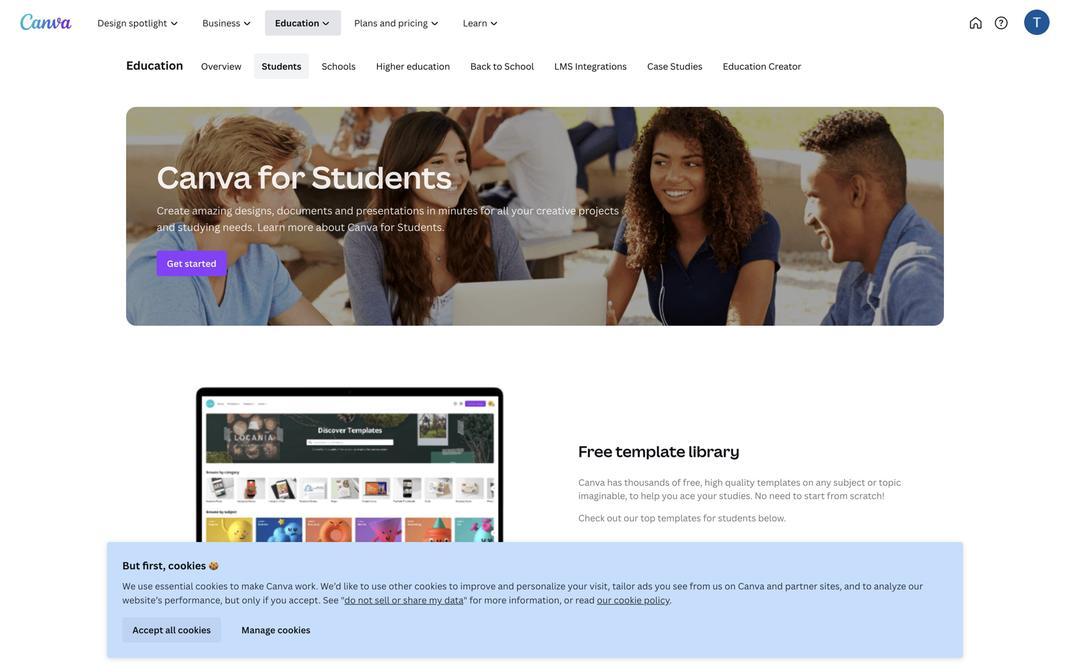 Task type: vqa. For each thing, say whether or not it's contained in the screenshot.
cookies inside the button
yes



Task type: locate. For each thing, give the bounding box(es) containing it.
from inside canva has thousands of free, high quality templates on any subject or topic imaginable, to help you ace your studies. no need to start from scratch!
[[827, 490, 848, 502]]

to left help at the right bottom
[[629, 490, 639, 502]]

0 vertical spatial all
[[497, 204, 509, 218]]

all right accept
[[165, 624, 176, 637]]

.
[[670, 595, 672, 607]]

accept all cookies
[[132, 624, 211, 637]]

essential
[[155, 581, 193, 593]]

more down improve
[[484, 595, 507, 607]]

1 horizontal spatial your
[[568, 581, 587, 593]]

cookies down 🍪
[[195, 581, 228, 593]]

and right sites,
[[844, 581, 860, 593]]

start
[[804, 490, 825, 502]]

canva
[[157, 156, 252, 198], [347, 220, 378, 234], [578, 477, 605, 489], [266, 581, 293, 593], [738, 581, 765, 593]]

for
[[258, 156, 305, 198], [480, 204, 495, 218], [380, 220, 395, 234], [703, 512, 716, 524], [469, 595, 482, 607]]

2 use from the left
[[371, 581, 387, 593]]

your inside we use essential cookies to make canva work. we'd like to use other cookies to improve and personalize your visit, tailor ads you see from us on canva and partner sites, and to analyze our website's performance, but only if you accept. see "
[[568, 581, 587, 593]]

manage cookies
[[241, 624, 310, 637]]

0 horizontal spatial education
[[126, 58, 183, 73]]

to right back
[[493, 60, 502, 72]]

1 horizontal spatial from
[[827, 490, 848, 502]]

of
[[672, 477, 681, 489]]

documents
[[277, 204, 332, 218]]

and up the about
[[335, 204, 353, 218]]

use
[[138, 581, 153, 593], [371, 581, 387, 593]]

🍪
[[208, 559, 219, 573]]

needs.
[[223, 220, 255, 234]]

or right 'sell'
[[392, 595, 401, 607]]

from left us
[[690, 581, 710, 593]]

need
[[769, 490, 791, 502]]

or inside canva has thousands of free, high quality templates on any subject or topic imaginable, to help you ace your studies. no need to start from scratch!
[[867, 477, 877, 489]]

menu bar
[[188, 54, 809, 79]]

free
[[578, 441, 612, 462]]

templates down 'ace'
[[658, 512, 701, 524]]

your up read
[[568, 581, 587, 593]]

0 vertical spatial templates
[[757, 477, 800, 489]]

from
[[827, 490, 848, 502], [690, 581, 710, 593]]

your down high
[[697, 490, 717, 502]]

lms integrations link
[[547, 54, 634, 79]]

our right analyze
[[908, 581, 923, 593]]

"
[[341, 595, 344, 607], [463, 595, 467, 607]]

first,
[[142, 559, 166, 573]]

you right if
[[271, 595, 287, 607]]

from down 'subject'
[[827, 490, 848, 502]]

integrations
[[575, 60, 627, 72]]

to left analyze
[[863, 581, 872, 593]]

1 horizontal spatial more
[[484, 595, 507, 607]]

you down of
[[662, 490, 678, 502]]

or for canva has thousands of free, high quality templates on any subject or topic imaginable, to help you ace your studies. no need to start from scratch!
[[867, 477, 877, 489]]

or
[[867, 477, 877, 489], [392, 595, 401, 607], [564, 595, 573, 607]]

your left creative
[[511, 204, 534, 218]]

do
[[344, 595, 356, 607]]

2 horizontal spatial our
[[908, 581, 923, 593]]

do not sell or share my data link
[[344, 595, 463, 607]]

for down presentations on the top left of the page
[[380, 220, 395, 234]]

our
[[624, 512, 638, 524], [908, 581, 923, 593], [597, 595, 612, 607]]

0 horizontal spatial use
[[138, 581, 153, 593]]

subject
[[833, 477, 865, 489]]

1 vertical spatial students
[[312, 156, 452, 198]]

cookie
[[614, 595, 642, 607]]

your inside canva has thousands of free, high quality templates on any subject or topic imaginable, to help you ace your studies. no need to start from scratch!
[[697, 490, 717, 502]]

to up data
[[449, 581, 458, 593]]

0 vertical spatial more
[[288, 220, 313, 234]]

work.
[[295, 581, 318, 593]]

students up presentations on the top left of the page
[[312, 156, 452, 198]]

case studies
[[647, 60, 702, 72]]

students left schools
[[262, 60, 301, 72]]

our down visit,
[[597, 595, 612, 607]]

you up policy
[[655, 581, 671, 593]]

1 horizontal spatial on
[[803, 477, 814, 489]]

1 use from the left
[[138, 581, 153, 593]]

policy
[[644, 595, 670, 607]]

education
[[126, 58, 183, 73], [723, 60, 766, 72]]

canva up imaginable,
[[578, 477, 605, 489]]

0 horizontal spatial from
[[690, 581, 710, 593]]

free,
[[683, 477, 702, 489]]

all
[[497, 204, 509, 218], [165, 624, 176, 637]]

no
[[755, 490, 767, 502]]

we use essential cookies to make canva work. we'd like to use other cookies to improve and personalize your visit, tailor ads you see from us on canva and partner sites, and to analyze our website's performance, but only if you accept. see "
[[122, 581, 923, 607]]

1 vertical spatial you
[[655, 581, 671, 593]]

0 horizontal spatial all
[[165, 624, 176, 637]]

0 vertical spatial you
[[662, 490, 678, 502]]

1 vertical spatial all
[[165, 624, 176, 637]]

like
[[344, 581, 358, 593]]

accept
[[132, 624, 163, 637]]

1 horizontal spatial all
[[497, 204, 509, 218]]

2 horizontal spatial or
[[867, 477, 877, 489]]

canva has thousands of free, high quality templates on any subject or topic imaginable, to help you ace your studies. no need to start from scratch!
[[578, 477, 901, 502]]

1 vertical spatial our
[[908, 581, 923, 593]]

" right see
[[341, 595, 344, 607]]

get
[[167, 258, 183, 270]]

" down improve
[[463, 595, 467, 607]]

2 vertical spatial our
[[597, 595, 612, 607]]

0 vertical spatial from
[[827, 490, 848, 502]]

but
[[122, 559, 140, 573]]

below.
[[758, 512, 786, 524]]

your for canva has thousands of free, high quality templates on any subject or topic imaginable, to help you ace your studies. no need to start from scratch!
[[697, 490, 717, 502]]

0 horizontal spatial on
[[725, 581, 736, 593]]

on up start
[[803, 477, 814, 489]]

templates up the need
[[757, 477, 800, 489]]

cookies up essential
[[168, 559, 206, 573]]

0 horizontal spatial or
[[392, 595, 401, 607]]

us
[[713, 581, 722, 593]]

or left read
[[564, 595, 573, 607]]

manage cookies button
[[231, 618, 321, 643]]

we
[[122, 581, 136, 593]]

1 horizontal spatial use
[[371, 581, 387, 593]]

only
[[242, 595, 260, 607]]

to right like
[[360, 581, 369, 593]]

1 horizontal spatial students
[[312, 156, 452, 198]]

and up do not sell or share my data " for more information, or read our cookie policy . at the bottom of page
[[498, 581, 514, 593]]

0 vertical spatial your
[[511, 204, 534, 218]]

0 horizontal spatial "
[[341, 595, 344, 607]]

students inside students link
[[262, 60, 301, 72]]

from inside we use essential cookies to make canva work. we'd like to use other cookies to improve and personalize your visit, tailor ads you see from us on canva and partner sites, and to analyze our website's performance, but only if you accept. see "
[[690, 581, 710, 593]]

1 vertical spatial more
[[484, 595, 507, 607]]

1 horizontal spatial our
[[624, 512, 638, 524]]

personalize
[[516, 581, 566, 593]]

1 vertical spatial from
[[690, 581, 710, 593]]

we'd
[[320, 581, 341, 593]]

all right "minutes"
[[497, 204, 509, 218]]

out
[[607, 512, 621, 524]]

on right us
[[725, 581, 736, 593]]

1 horizontal spatial templates
[[757, 477, 800, 489]]

you inside canva has thousands of free, high quality templates on any subject or topic imaginable, to help you ace your studies. no need to start from scratch!
[[662, 490, 678, 502]]

manage
[[241, 624, 275, 637]]

learn
[[257, 220, 285, 234]]

1 vertical spatial templates
[[658, 512, 701, 524]]

1 vertical spatial your
[[697, 490, 717, 502]]

2 vertical spatial your
[[568, 581, 587, 593]]

1 " from the left
[[341, 595, 344, 607]]

0 horizontal spatial your
[[511, 204, 534, 218]]

your
[[511, 204, 534, 218], [697, 490, 717, 502], [568, 581, 587, 593]]

or up scratch!
[[867, 477, 877, 489]]

1 horizontal spatial education
[[723, 60, 766, 72]]

1 horizontal spatial "
[[463, 595, 467, 607]]

to
[[493, 60, 502, 72], [629, 490, 639, 502], [793, 490, 802, 502], [230, 581, 239, 593], [360, 581, 369, 593], [449, 581, 458, 593], [863, 581, 872, 593]]

0 vertical spatial students
[[262, 60, 301, 72]]

students.
[[397, 220, 444, 234]]

1 horizontal spatial or
[[564, 595, 573, 607]]

0 horizontal spatial our
[[597, 595, 612, 607]]

data
[[444, 595, 463, 607]]

use up website's
[[138, 581, 153, 593]]

accept all cookies button
[[122, 618, 221, 643]]

performance,
[[164, 595, 223, 607]]

1 vertical spatial on
[[725, 581, 736, 593]]

use up 'sell'
[[371, 581, 387, 593]]

your inside canva for students create amazing designs, documents and presentations in minutes for all your creative projects and studying needs. learn more about canva for students.
[[511, 204, 534, 218]]

student templates homepage image
[[126, 358, 527, 659]]

more
[[288, 220, 313, 234], [484, 595, 507, 607]]

presentations
[[356, 204, 424, 218]]

0 vertical spatial our
[[624, 512, 638, 524]]

schools
[[322, 60, 356, 72]]

students
[[262, 60, 301, 72], [312, 156, 452, 198]]

0 vertical spatial on
[[803, 477, 814, 489]]

not
[[358, 595, 373, 607]]

more down documents
[[288, 220, 313, 234]]

partner
[[785, 581, 818, 593]]

quality
[[725, 477, 755, 489]]

for down improve
[[469, 595, 482, 607]]

2 horizontal spatial your
[[697, 490, 717, 502]]

minutes
[[438, 204, 478, 218]]

0 horizontal spatial more
[[288, 220, 313, 234]]

canva up amazing at the left top
[[157, 156, 252, 198]]

from for scratch!
[[827, 490, 848, 502]]

our right out
[[624, 512, 638, 524]]

to up but
[[230, 581, 239, 593]]

0 horizontal spatial students
[[262, 60, 301, 72]]



Task type: describe. For each thing, give the bounding box(es) containing it.
scratch!
[[850, 490, 885, 502]]

lms
[[554, 60, 573, 72]]

information,
[[509, 595, 562, 607]]

but
[[225, 595, 240, 607]]

overview
[[201, 60, 241, 72]]

amazing
[[192, 204, 232, 218]]

studies.
[[719, 490, 753, 502]]

analyze
[[874, 581, 906, 593]]

in
[[427, 204, 436, 218]]

canva inside canva has thousands of free, high quality templates on any subject or topic imaginable, to help you ace your studies. no need to start from scratch!
[[578, 477, 605, 489]]

students inside canva for students create amazing designs, documents and presentations in minutes for all your creative projects and studying needs. learn more about canva for students.
[[312, 156, 452, 198]]

our inside we use essential cookies to make canva work. we'd like to use other cookies to improve and personalize your visit, tailor ads you see from us on canva and partner sites, and to analyze our website's performance, but only if you accept. see "
[[908, 581, 923, 593]]

lms integrations
[[554, 60, 627, 72]]

ads
[[637, 581, 652, 593]]

see
[[323, 595, 339, 607]]

make
[[241, 581, 264, 593]]

cookies up my on the bottom
[[414, 581, 447, 593]]

template
[[615, 441, 685, 462]]

or for do not sell or share my data " for more information, or read our cookie policy .
[[564, 595, 573, 607]]

if
[[263, 595, 268, 607]]

free template library
[[578, 441, 740, 462]]

education creator link
[[715, 54, 809, 79]]

any
[[816, 477, 831, 489]]

students link
[[254, 54, 309, 79]]

studies
[[670, 60, 702, 72]]

help
[[641, 490, 660, 502]]

to left start
[[793, 490, 802, 502]]

back to school
[[470, 60, 534, 72]]

canva up if
[[266, 581, 293, 593]]

for left students
[[703, 512, 716, 524]]

visit,
[[590, 581, 610, 593]]

your for we use essential cookies to make canva work. we'd like to use other cookies to improve and personalize your visit, tailor ads you see from us on canva and partner sites, and to analyze our website's performance, but only if you accept. see "
[[568, 581, 587, 593]]

accept.
[[289, 595, 321, 607]]

has
[[607, 477, 622, 489]]

0 horizontal spatial templates
[[658, 512, 701, 524]]

but first, cookies 🍪
[[122, 559, 219, 573]]

overview link
[[193, 54, 249, 79]]

education for education
[[126, 58, 183, 73]]

designs,
[[235, 204, 274, 218]]

schools link
[[314, 54, 363, 79]]

top level navigation element
[[87, 10, 552, 36]]

education creator
[[723, 60, 801, 72]]

create
[[157, 204, 190, 218]]

creator
[[769, 60, 801, 72]]

get started link
[[157, 251, 227, 276]]

templates inside canva has thousands of free, high quality templates on any subject or topic imaginable, to help you ace your studies. no need to start from scratch!
[[757, 477, 800, 489]]

studying
[[178, 220, 220, 234]]

higher
[[376, 60, 405, 72]]

students
[[718, 512, 756, 524]]

high
[[705, 477, 723, 489]]

started
[[185, 258, 216, 270]]

2 " from the left
[[463, 595, 467, 607]]

sites,
[[820, 581, 842, 593]]

2 vertical spatial you
[[271, 595, 287, 607]]

get started
[[167, 258, 216, 270]]

higher education link
[[368, 54, 458, 79]]

topic
[[879, 477, 901, 489]]

canva for students create amazing designs, documents and presentations in minutes for all your creative projects and studying needs. learn more about canva for students.
[[157, 156, 619, 234]]

our cookie policy link
[[597, 595, 670, 607]]

on inside canva has thousands of free, high quality templates on any subject or topic imaginable, to help you ace your studies. no need to start from scratch!
[[803, 477, 814, 489]]

canva down presentations on the top left of the page
[[347, 220, 378, 234]]

cookies down performance,
[[178, 624, 211, 637]]

library
[[688, 441, 740, 462]]

and down create
[[157, 220, 175, 234]]

check out our top templates for students below.
[[578, 512, 786, 524]]

" inside we use essential cookies to make canva work. we'd like to use other cookies to improve and personalize your visit, tailor ads you see from us on canva and partner sites, and to analyze our website's performance, but only if you accept. see "
[[341, 595, 344, 607]]

back to school link
[[463, 54, 542, 79]]

education
[[407, 60, 450, 72]]

case studies link
[[640, 54, 710, 79]]

more inside canva for students create amazing designs, documents and presentations in minutes for all your creative projects and studying needs. learn more about canva for students.
[[288, 220, 313, 234]]

all inside canva for students create amazing designs, documents and presentations in minutes for all your creative projects and studying needs. learn more about canva for students.
[[497, 204, 509, 218]]

education for education creator
[[723, 60, 766, 72]]

school
[[504, 60, 534, 72]]

all inside button
[[165, 624, 176, 637]]

back
[[470, 60, 491, 72]]

thousands
[[624, 477, 670, 489]]

on inside we use essential cookies to make canva work. we'd like to use other cookies to improve and personalize your visit, tailor ads you see from us on canva and partner sites, and to analyze our website's performance, but only if you accept. see "
[[725, 581, 736, 593]]

other
[[389, 581, 412, 593]]

sell
[[375, 595, 390, 607]]

check
[[578, 512, 605, 524]]

projects
[[578, 204, 619, 218]]

canva right us
[[738, 581, 765, 593]]

ace
[[680, 490, 695, 502]]

higher education
[[376, 60, 450, 72]]

menu bar containing overview
[[188, 54, 809, 79]]

from for us
[[690, 581, 710, 593]]

top
[[641, 512, 655, 524]]

read
[[575, 595, 595, 607]]

cookies down accept.
[[277, 624, 310, 637]]

for up documents
[[258, 156, 305, 198]]

share
[[403, 595, 427, 607]]

improve
[[460, 581, 496, 593]]

my
[[429, 595, 442, 607]]

for right "minutes"
[[480, 204, 495, 218]]

do not sell or share my data " for more information, or read our cookie policy .
[[344, 595, 672, 607]]

and left the partner
[[767, 581, 783, 593]]

see
[[673, 581, 687, 593]]

case
[[647, 60, 668, 72]]



